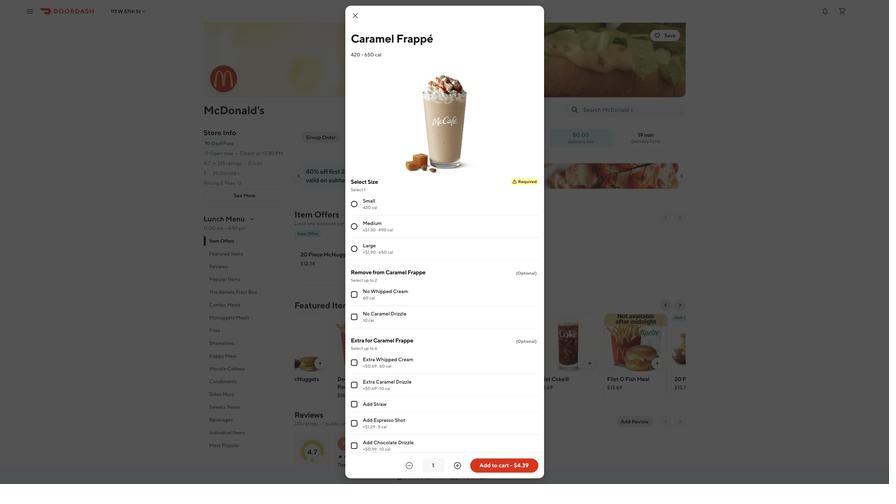 Task type: vqa. For each thing, say whether or not it's contained in the screenshot.
Yuzu
no



Task type: locate. For each thing, give the bounding box(es) containing it.
popular up the
[[209, 277, 227, 282]]

whipped inside no whipped cream 60 cal
[[371, 289, 392, 294]]

4.7 up $
[[204, 160, 210, 166]]

happy meal
[[209, 353, 236, 359]]

happy
[[209, 353, 224, 359]]

0 vertical spatial 2
[[341, 168, 345, 175]]

None radio
[[351, 201, 357, 207], [351, 223, 357, 230], [351, 201, 357, 207], [351, 223, 357, 230]]

popular
[[209, 277, 227, 282], [222, 443, 240, 448]]

0 vertical spatial reviews
[[209, 264, 228, 269]]

60
[[363, 295, 369, 301], [380, 364, 385, 369]]

up down remove
[[364, 278, 369, 283]]

meal down triple
[[405, 384, 417, 391]]

with inside 40% off first 2 orders up to $10 off with 40welcome, valid on subtotals $15
[[401, 168, 413, 175]]

to left 6
[[370, 346, 374, 351]]

mccafe
[[209, 366, 226, 372]]

1 vertical spatial on
[[472, 474, 479, 480]]

filet o fish meal image
[[604, 314, 667, 373]]

add left review
[[621, 419, 631, 425]]

more for see more
[[243, 193, 256, 198]]

+$0.69 up quarter
[[363, 364, 377, 369]]

no caramel drizzle 10 cal
[[363, 311, 407, 323]]

caramel inside remove from caramel frappe select up to 2
[[386, 269, 407, 276]]

· inside add espresso shot +$1.29 · 5 cal
[[376, 424, 377, 430]]

None checkbox
[[351, 360, 357, 366], [351, 420, 357, 427], [351, 360, 357, 366], [351, 420, 357, 427]]

$15
[[356, 176, 366, 184]]

10
[[363, 318, 368, 323], [380, 386, 384, 391], [380, 447, 384, 452]]

1 horizontal spatial ratings
[[303, 421, 319, 427]]

· up extra caramel drizzle +$0.69 · 10 cal
[[378, 364, 379, 369]]

piece
[[309, 251, 323, 258], [274, 376, 288, 383], [683, 376, 697, 383]]

57th
[[124, 8, 135, 14]]

no for no whipped cream
[[363, 289, 370, 294]]

meal inside triple cheeseburger meal $11.39
[[405, 384, 417, 391]]

1 vertical spatial 20 piece mcnuggets $12.74
[[675, 376, 728, 391]]

meals for mcnuggets meals
[[236, 315, 249, 321]]

0 horizontal spatial 20 piece mcnuggets $12.74
[[301, 251, 353, 267]]

1 vertical spatial offers
[[220, 238, 234, 244]]

60 up extra caramel drizzle +$0.69 · 10 cal
[[380, 364, 385, 369]]

add up $20+
[[480, 462, 491, 469]]

reviews inside 'button'
[[209, 264, 228, 269]]

$13.69
[[607, 385, 622, 391]]

up down for
[[364, 346, 369, 351]]

1 horizontal spatial piece
[[309, 251, 323, 258]]

drizzle up $11.39
[[396, 379, 412, 385]]

2 vertical spatial 10
[[380, 447, 384, 452]]

0 vertical spatial ratings
[[226, 160, 242, 166]]

1 delivery from the left
[[631, 138, 649, 144]]

cream up triple
[[398, 357, 413, 362]]

3 select from the top
[[351, 278, 363, 283]]

&
[[221, 180, 224, 186]]

add inside add chocolate drizzle +$0.99 · 10 cal
[[363, 440, 373, 446]]

2 inside remove from caramel frappe select up to 2
[[375, 278, 377, 283]]

cal down espresso
[[381, 424, 387, 430]]

add item to cart image
[[317, 361, 323, 366], [385, 361, 390, 366], [587, 361, 593, 366], [654, 361, 660, 366]]

remove from caramel frappe select up to 2
[[351, 269, 426, 283]]

items inside heading
[[332, 300, 354, 310]]

cal inside no whipped cream 60 cal
[[369, 295, 375, 301]]

4 piece mcnuggets image
[[267, 314, 330, 373]]

· for caramel
[[378, 386, 379, 391]]

on left $20+
[[472, 474, 479, 480]]

to inside button
[[492, 462, 498, 469]]

see inside button
[[234, 193, 242, 198]]

discount
[[317, 221, 336, 227]]

Add Straw checkbox
[[351, 401, 357, 408]]

caramel inside extra caramel drizzle +$0.69 · 10 cal
[[376, 379, 395, 385]]

0 vertical spatial extra
[[351, 337, 364, 344]]

popular items
[[209, 277, 240, 282]]

0 horizontal spatial on
[[320, 176, 327, 184]]

1 vertical spatial offer
[[685, 315, 696, 320]]

0 vertical spatial previous button of carousel image
[[663, 215, 669, 221]]

1 horizontal spatial 420
[[363, 205, 371, 210]]

1 vertical spatial 10
[[380, 386, 384, 391]]

whipped down 6
[[376, 357, 397, 362]]

drizzle
[[391, 311, 407, 317], [396, 379, 412, 385], [398, 440, 414, 446]]

cream down remove from caramel frappe select up to 2
[[393, 289, 408, 294]]

extra right pounder
[[363, 379, 375, 385]]

extra left for
[[351, 337, 364, 344]]

2 horizontal spatial -
[[510, 462, 513, 469]]

650 down caramel frappé
[[364, 52, 374, 58]]

meal down pounder
[[337, 392, 350, 398]]

1 horizontal spatial 135
[[294, 421, 302, 427]]

delivery
[[631, 138, 649, 144], [568, 139, 586, 144]]

at
[[256, 151, 260, 156]]

2 inside 40% off first 2 orders up to $10 off with 40welcome, valid on subtotals $15
[[341, 168, 345, 175]]

select down $15
[[351, 187, 363, 192]]

meal inside filet o fish meal $13.69
[[637, 376, 650, 383]]

0 vertical spatial 420
[[351, 52, 360, 58]]

• left 0.6
[[244, 160, 246, 166]]

sweets treats button
[[204, 401, 286, 414]]

sweets
[[209, 404, 226, 410]]

cream inside no whipped cream 60 cal
[[393, 289, 408, 294]]

no up for
[[363, 311, 370, 317]]

delivery down $0.00
[[568, 139, 586, 144]]

1 horizontal spatial 4.7
[[307, 448, 317, 456]]

60 inside extra whipped cream +$0.69 · 60 cal
[[380, 364, 385, 369]]

+$0.69 inside extra caramel drizzle +$0.69 · 10 cal
[[363, 386, 377, 391]]

1 horizontal spatial mcnuggets
[[324, 251, 353, 258]]

1 previous button of carousel image from the top
[[663, 215, 669, 221]]

650 inside large +$1.90 · 650 cal
[[379, 250, 387, 255]]

for
[[365, 337, 372, 344]]

add espresso shot +$1.29 · 5 cal
[[363, 418, 405, 430]]

group order
[[306, 135, 336, 140]]

0 vertical spatial 1
[[364, 187, 366, 192]]

to inside extra for caramel frappe select up to 6
[[370, 346, 374, 351]]

$10
[[380, 168, 391, 175]]

135 inside the reviews 135 ratings • 1 public review
[[294, 421, 302, 427]]

reviews inside the reviews 135 ratings • 1 public review
[[294, 410, 323, 420]]

0 horizontal spatial featured items
[[209, 251, 243, 257]]

2 vertical spatial -
[[510, 462, 513, 469]]

(optional) inside 'remove from caramel frappe' group
[[516, 271, 537, 276]]

of 5 stars
[[304, 470, 321, 475]]

1 vertical spatial 60
[[380, 364, 385, 369]]

0 horizontal spatial off
[[320, 168, 328, 175]]

1 horizontal spatial with
[[401, 168, 413, 175]]

frappe for extra for caramel frappe
[[395, 337, 413, 344]]

- right am
[[224, 225, 227, 231]]

1 vertical spatial no
[[363, 311, 370, 317]]

coffees
[[227, 366, 245, 372]]

featured items inside featured items button
[[209, 251, 243, 257]]

135 down "reviews" link
[[294, 421, 302, 427]]

1 left public
[[323, 421, 325, 427]]

featured items
[[209, 251, 243, 257], [294, 300, 354, 310]]

select down remove
[[351, 278, 363, 283]]

1 down $15
[[364, 187, 366, 192]]

1 (optional) from the top
[[516, 271, 537, 276]]

1 inside the select size select 1
[[364, 187, 366, 192]]

remove from caramel frappe group
[[351, 269, 538, 328]]

order
[[322, 135, 336, 140]]

None checkbox
[[351, 291, 357, 298], [351, 314, 357, 320], [351, 382, 357, 388], [351, 443, 357, 449], [351, 291, 357, 298], [351, 314, 357, 320], [351, 382, 357, 388], [351, 443, 357, 449]]

0 vertical spatial 5
[[378, 424, 381, 430]]

no inside no whipped cream 60 cal
[[363, 289, 370, 294]]

item
[[294, 209, 313, 219], [297, 231, 307, 236], [209, 238, 219, 244], [674, 315, 684, 320]]

1 horizontal spatial -
[[361, 52, 363, 58]]

None radio
[[351, 246, 357, 252]]

to left cart
[[492, 462, 498, 469]]

to down from
[[370, 278, 374, 283]]

0 horizontal spatial more
[[222, 392, 234, 397]]

1 off from the left
[[320, 168, 328, 175]]

ratings down "reviews" link
[[303, 421, 319, 427]]

5 right of
[[309, 470, 311, 475]]

1 vertical spatial 650
[[379, 250, 387, 255]]

2 off from the left
[[392, 168, 400, 175]]

drizzle for extra for caramel frappe
[[396, 379, 412, 385]]

0 horizontal spatial piece
[[274, 376, 288, 383]]

60 down remove
[[363, 295, 369, 301]]

caramel right from
[[386, 269, 407, 276]]

previous button of carousel image for next button of carousel image
[[663, 215, 669, 221]]

free
[[407, 474, 419, 480]]

1 vertical spatial extra
[[363, 357, 375, 362]]

0 vertical spatial 650
[[364, 52, 374, 58]]

group
[[306, 135, 321, 140]]

extra down 6
[[363, 357, 375, 362]]

reviews for reviews
[[209, 264, 228, 269]]

1 horizontal spatial $12.74
[[675, 385, 689, 391]]

previous button of carousel image
[[663, 215, 669, 221], [663, 302, 669, 308]]

10 up straw at the left of page
[[380, 386, 384, 391]]

2 vertical spatial up
[[364, 346, 369, 351]]

mcdonald's up pricing & fees button on the top left of the page
[[213, 170, 240, 176]]

pm
[[275, 151, 283, 156]]

extra for extra caramel drizzle
[[363, 379, 375, 385]]

· inside extra caramel drizzle +$0.69 · 10 cal
[[378, 386, 379, 391]]

1 horizontal spatial see
[[452, 461, 460, 467]]

0 vertical spatial +$0.69
[[363, 364, 377, 369]]

extra inside extra for caramel frappe select up to 6
[[351, 337, 364, 344]]

whipped inside extra whipped cream +$0.69 · 60 cal
[[376, 357, 397, 362]]

0 vertical spatial with
[[401, 168, 413, 175]]

4 select from the top
[[351, 346, 363, 351]]

+$0.69 for caramel
[[363, 386, 377, 391]]

1 horizontal spatial 1
[[364, 187, 366, 192]]

coke®
[[552, 376, 570, 383]]

offers down '11:00 am - 4:59 pm'
[[220, 238, 234, 244]]

5 down espresso
[[378, 424, 381, 430]]

to inside remove from caramel frappe select up to 2
[[370, 278, 374, 283]]

delivery left time on the top right of page
[[631, 138, 649, 144]]

+$0.69 inside extra whipped cream +$0.69 · 60 cal
[[363, 364, 377, 369]]

add left straw at the left of page
[[363, 402, 373, 407]]

cal up 'no caramel drizzle 10 cal'
[[369, 295, 375, 301]]

extra caramel drizzle +$0.69 · 10 cal
[[363, 379, 412, 391]]

select left 6
[[351, 346, 363, 351]]

most
[[209, 443, 221, 448]]

2 (optional) from the top
[[516, 339, 537, 344]]

4 piece mcnuggets
[[270, 376, 319, 383]]

0 horizontal spatial delivery
[[568, 139, 586, 144]]

(optional) for remove from caramel frappe
[[516, 271, 537, 276]]

next button of carousel image
[[677, 215, 683, 221]]

2 add item to cart image from the left
[[385, 361, 390, 366]]

10 up for
[[363, 318, 368, 323]]

0 vertical spatial 135
[[217, 160, 225, 166]]

piece inside button
[[274, 376, 288, 383]]

1 horizontal spatial item offer
[[674, 315, 696, 320]]

+$0.69 down quarter
[[363, 386, 377, 391]]

drizzle inside extra caramel drizzle +$0.69 · 10 cal
[[396, 379, 412, 385]]

4 add item to cart image from the left
[[654, 361, 660, 366]]

add item to cart image for filet o fish meal
[[654, 361, 660, 366]]

1 +$0.69 from the top
[[363, 364, 377, 369]]

10 down chocolate
[[380, 447, 384, 452]]

490
[[378, 227, 387, 233]]

select size group
[[351, 178, 538, 260]]

1 horizontal spatial offer
[[685, 315, 696, 320]]

1 vertical spatial frappe
[[395, 337, 413, 344]]

extra for extra for caramel frappe
[[351, 337, 364, 344]]

save button
[[651, 30, 680, 41]]

mcdonald's up info
[[204, 103, 265, 117]]

0 vertical spatial drizzle
[[391, 311, 407, 317]]

extra inside extra whipped cream +$0.69 · 60 cal
[[363, 357, 375, 362]]

to inside 40% off first 2 orders up to $10 off with 40welcome, valid on subtotals $15
[[373, 168, 379, 175]]

increase quantity by 1 image
[[453, 462, 462, 470]]

0 vertical spatial 4.7
[[204, 160, 210, 166]]

up for $10
[[365, 168, 372, 175]]

cal right 490
[[387, 227, 393, 233]]

large +$1.90 · 650 cal
[[363, 243, 393, 255]]

60 inside no whipped cream 60 cal
[[363, 295, 369, 301]]

reviews button
[[204, 260, 286, 273]]

4.7 up of 5 stars
[[307, 448, 317, 456]]

6
[[375, 346, 377, 351]]

0 vertical spatial 10
[[363, 318, 368, 323]]

ratings down now
[[226, 160, 242, 166]]

+$0.99
[[363, 447, 377, 452]]

add item to cart image for double quarter pounder with cheese meal
[[385, 361, 390, 366]]

now
[[224, 151, 233, 156]]

items for featured items button
[[231, 251, 243, 257]]

whipped down remove from caramel frappe select up to 2
[[371, 289, 392, 294]]

reviews link
[[294, 410, 323, 420]]

meal inside double quarter pounder with cheese meal
[[337, 392, 350, 398]]

no for no caramel drizzle
[[363, 311, 370, 317]]

cal up straw at the left of page
[[385, 386, 391, 391]]

off right $10
[[392, 168, 400, 175]]

• inside the reviews 135 ratings • 1 public review
[[320, 421, 322, 427]]

caramel frappé image
[[470, 314, 532, 373]]

2 +$0.69 from the top
[[363, 386, 377, 391]]

up
[[365, 168, 372, 175], [364, 278, 369, 283], [364, 346, 369, 351]]

- down caramel frappé
[[361, 52, 363, 58]]

0 horizontal spatial see
[[234, 193, 242, 198]]

1 horizontal spatial on
[[472, 474, 479, 480]]

drizzle right chocolate
[[398, 440, 414, 446]]

pm
[[239, 225, 246, 231]]

mcdonald's image
[[204, 23, 686, 97], [210, 65, 237, 92]]

cal
[[375, 52, 382, 58], [372, 205, 377, 210], [387, 227, 393, 233], [388, 250, 393, 255], [369, 295, 375, 301], [369, 318, 374, 323], [386, 364, 392, 369], [385, 386, 391, 391], [381, 424, 387, 430], [385, 447, 391, 452]]

1 no from the top
[[363, 289, 370, 294]]

cal up extra caramel drizzle +$0.69 · 10 cal
[[386, 364, 392, 369]]

· for whipped
[[378, 364, 379, 369]]

2 vertical spatial extra
[[363, 379, 375, 385]]

extra for extra whipped cream
[[363, 357, 375, 362]]

1 vertical spatial 4.7
[[307, 448, 317, 456]]

0 vertical spatial no
[[363, 289, 370, 294]]

0 vertical spatial whipped
[[371, 289, 392, 294]]

1 horizontal spatial 650
[[379, 250, 387, 255]]

10 inside extra caramel drizzle +$0.69 · 10 cal
[[380, 386, 384, 391]]

1 horizontal spatial 60
[[380, 364, 385, 369]]

0 horizontal spatial mcnuggets
[[289, 376, 319, 383]]

extra inside extra caramel drizzle +$0.69 · 10 cal
[[363, 379, 375, 385]]

whipped for from
[[371, 289, 392, 294]]

+$1.90
[[363, 250, 376, 255]]

2 no from the top
[[363, 311, 370, 317]]

off
[[320, 168, 328, 175], [392, 168, 400, 175]]

per
[[337, 221, 345, 227]]

drizzle down no whipped cream 60 cal
[[391, 311, 407, 317]]

650 right +$1.90
[[379, 250, 387, 255]]

with down quarter
[[360, 384, 371, 391]]

1 add item to cart image from the left
[[317, 361, 323, 366]]

pounder
[[337, 384, 359, 391]]

next image
[[677, 419, 683, 425]]

0 horizontal spatial 420
[[351, 52, 360, 58]]

0 vertical spatial 20
[[301, 251, 308, 258]]

up inside extra for caramel frappe select up to 6
[[364, 346, 369, 351]]

caramel up 6
[[373, 337, 394, 344]]

the
[[209, 289, 218, 295]]

offers up discount
[[314, 209, 339, 219]]

0 horizontal spatial with
[[360, 384, 371, 391]]

• left public
[[320, 421, 322, 427]]

1 horizontal spatial delivery
[[631, 138, 649, 144]]

2 right first
[[341, 168, 345, 175]]

10 for add
[[380, 447, 384, 452]]

closes
[[240, 151, 255, 156]]

up up size
[[365, 168, 372, 175]]

with right $10
[[401, 168, 413, 175]]

2 previous button of carousel image from the top
[[663, 302, 669, 308]]

· inside extra whipped cream +$0.69 · 60 cal
[[378, 364, 379, 369]]

order
[[346, 221, 358, 227]]

(optional) inside extra for caramel frappe group
[[516, 339, 537, 344]]

fish
[[626, 376, 636, 383]]

$0.00
[[573, 132, 589, 138]]

0 horizontal spatial 4.7
[[204, 160, 210, 166]]

caramel inside extra for caramel frappe select up to 6
[[373, 337, 394, 344]]

1 vertical spatial whipped
[[376, 357, 397, 362]]

cal up for
[[369, 318, 374, 323]]

no inside 'no caramel drizzle 10 cal'
[[363, 311, 370, 317]]

cream inside extra whipped cream +$0.69 · 60 cal
[[398, 357, 413, 362]]

st
[[136, 8, 141, 14]]

pricing
[[204, 180, 220, 186]]

1 vertical spatial featured items
[[294, 300, 354, 310]]

2 vertical spatial drizzle
[[398, 440, 414, 446]]

cal down caramel frappé
[[375, 52, 382, 58]]

10 inside 'no caramel drizzle 10 cal'
[[363, 318, 368, 323]]

condiments button
[[204, 375, 286, 388]]

0 horizontal spatial 135
[[217, 160, 225, 166]]

caramel inside 'no caramel drizzle 10 cal'
[[371, 311, 390, 317]]

420 inside small 420 cal
[[363, 205, 371, 210]]

cream for remove from caramel frappe
[[393, 289, 408, 294]]

· right the +$1.29
[[376, 424, 377, 430]]

1 vertical spatial with
[[360, 384, 371, 391]]

135 up $ • mcdonald's
[[217, 160, 225, 166]]

next button of carousel image
[[679, 173, 684, 179], [677, 302, 683, 308]]

0 horizontal spatial 2
[[341, 168, 345, 175]]

135
[[217, 160, 225, 166], [294, 421, 302, 427]]

mcdonald's
[[204, 103, 265, 117], [213, 170, 240, 176]]

0 vertical spatial offers
[[314, 209, 339, 219]]

10 inside add chocolate drizzle +$0.99 · 10 cal
[[380, 447, 384, 452]]

drizzle inside 'no caramel drizzle 10 cal'
[[391, 311, 407, 317]]

cal down chocolate
[[385, 447, 391, 452]]

· inside add chocolate drizzle +$0.99 · 10 cal
[[378, 447, 379, 452]]

· up straw at the left of page
[[378, 386, 379, 391]]

0 vertical spatial frappe
[[408, 269, 426, 276]]

meals down the kerwin frost box
[[227, 302, 241, 308]]

add up +$0.99
[[363, 440, 373, 446]]

0 items, open order cart image
[[838, 7, 847, 15]]

beverages
[[209, 417, 233, 423]]

offers inside item offers limit one discount per order
[[314, 209, 339, 219]]

0 vertical spatial meals
[[227, 302, 241, 308]]

offers for item offers
[[220, 238, 234, 244]]

individual
[[209, 430, 232, 436]]

· right d
[[378, 447, 379, 452]]

delivery inside 19 min delivery time
[[631, 138, 649, 144]]

see down the fees
[[234, 193, 242, 198]]

1 inside the reviews 135 ratings • 1 public review
[[323, 421, 325, 427]]

2 delivery from the left
[[568, 139, 586, 144]]

1 vertical spatial ratings
[[303, 421, 319, 427]]

popular down individual items
[[222, 443, 240, 448]]

up for 2
[[364, 278, 369, 283]]

1 vertical spatial more
[[222, 392, 234, 397]]

0 horizontal spatial reviews
[[209, 264, 228, 269]]

drizzle for remove from caramel frappe
[[391, 311, 407, 317]]

meals down combo meals button
[[236, 315, 249, 321]]

select down orders
[[351, 179, 367, 185]]

diet coke® image
[[537, 314, 600, 373]]

2 down from
[[375, 278, 377, 283]]

up inside remove from caramel frappe select up to 2
[[364, 278, 369, 283]]

add for add espresso shot +$1.29 · 5 cal
[[363, 418, 373, 423]]

cal inside extra whipped cream +$0.69 · 60 cal
[[386, 364, 392, 369]]

pamela
[[354, 441, 372, 447]]

3 add item to cart image from the left
[[587, 361, 593, 366]]

see left all
[[452, 461, 460, 467]]

add up the +$1.29
[[363, 418, 373, 423]]

0 vertical spatial featured
[[209, 251, 230, 257]]

mcnuggets meals
[[209, 315, 249, 321]]

caramel down extra whipped cream +$0.69 · 60 cal
[[376, 379, 395, 385]]

1 vertical spatial (optional)
[[516, 339, 537, 344]]

triple cheeseburger meal $11.39
[[405, 376, 456, 398]]

0 vertical spatial (optional)
[[516, 271, 537, 276]]

more right sides
[[222, 392, 234, 397]]

no down remove
[[363, 289, 370, 294]]

to left $10
[[373, 168, 379, 175]]

on right valid
[[320, 176, 327, 184]]

(optional) for extra for caramel frappe
[[516, 339, 537, 344]]

up inside 40% off first 2 orders up to $10 off with 40welcome, valid on subtotals $15
[[365, 168, 372, 175]]

·
[[377, 227, 378, 233], [377, 250, 378, 255], [378, 364, 379, 369], [378, 386, 379, 391], [376, 424, 377, 430], [378, 447, 379, 452]]

0 vertical spatial -
[[361, 52, 363, 58]]

decrease quantity by 1 image
[[405, 462, 413, 470]]

more up "menu"
[[243, 193, 256, 198]]

subtotals
[[329, 176, 355, 184]]

· right +$1.90
[[377, 250, 378, 255]]

1 vertical spatial 420
[[363, 205, 371, 210]]

the kerwin frost box
[[209, 289, 257, 295]]

whipped for for
[[376, 357, 397, 362]]

0 horizontal spatial ratings
[[226, 160, 242, 166]]

1 horizontal spatial reviews
[[294, 410, 323, 420]]

1 horizontal spatial offers
[[314, 209, 339, 219]]

10:30
[[261, 151, 274, 156]]

cal inside large +$1.90 · 650 cal
[[388, 250, 393, 255]]

cal down small
[[372, 205, 377, 210]]

lunch
[[204, 215, 224, 223]]

extra
[[351, 337, 364, 344], [363, 357, 375, 362], [363, 379, 375, 385]]

- right cart
[[510, 462, 513, 469]]

• right $
[[209, 170, 211, 176]]

· left 490
[[377, 227, 378, 233]]

0 horizontal spatial -
[[224, 225, 227, 231]]

up for 6
[[364, 346, 369, 351]]

1 vertical spatial 20
[[675, 376, 682, 383]]

meal up mccafe coffees
[[225, 353, 236, 359]]

caramel up 420 - 650 cal
[[351, 32, 394, 45]]

frappe inside extra for caramel frappe select up to 6
[[395, 337, 413, 344]]

0 vertical spatial 60
[[363, 295, 369, 301]]

add for add chocolate drizzle +$0.99 · 10 cal
[[363, 440, 373, 446]]

cart
[[499, 462, 509, 469]]

cal right +$1.90
[[388, 250, 393, 255]]

· for espresso
[[376, 424, 377, 430]]

limit
[[294, 221, 306, 227]]

111 w 57th st button
[[111, 8, 146, 14]]

· inside large +$1.90 · 650 cal
[[377, 250, 378, 255]]

required
[[518, 179, 537, 184]]

1 select from the top
[[351, 179, 367, 185]]

off left first
[[320, 168, 328, 175]]

add inside add espresso shot +$1.29 · 5 cal
[[363, 418, 373, 423]]

1 horizontal spatial more
[[243, 193, 256, 198]]

1 vertical spatial meals
[[236, 315, 249, 321]]

0 horizontal spatial 1
[[323, 421, 325, 427]]

1 vertical spatial reviews
[[294, 410, 323, 420]]

frappe inside remove from caramel frappe select up to 2
[[408, 269, 426, 276]]

first
[[329, 168, 340, 175]]

pricing & fees button
[[204, 180, 242, 187]]

caramel down no whipped cream 60 cal
[[371, 311, 390, 317]]



Task type: describe. For each thing, give the bounding box(es) containing it.
0 vertical spatial offer
[[308, 231, 318, 236]]

select inside remove from caramel frappe select up to 2
[[351, 278, 363, 283]]

see for see more
[[234, 193, 242, 198]]

with inside double quarter pounder with cheese meal
[[360, 384, 371, 391]]

$2.69
[[540, 385, 553, 391]]

1 horizontal spatial 20 piece mcnuggets $12.74
[[675, 376, 728, 391]]

ratings inside the reviews 135 ratings • 1 public review
[[303, 421, 319, 427]]

20pc
[[420, 474, 434, 480]]

135 ratings •
[[217, 160, 246, 166]]

all
[[461, 461, 467, 467]]

triple cheeseburger meal image
[[402, 314, 465, 373]]

o
[[620, 376, 625, 383]]

store
[[204, 129, 221, 137]]

caramel frappé dialog
[[345, 6, 544, 484]]

11:00
[[204, 225, 216, 231]]

40% off first 2 orders up to $10 off with 40welcome, valid on subtotals $15
[[306, 168, 458, 184]]

of
[[304, 470, 308, 475]]

items for popular items button
[[228, 277, 240, 282]]

cal inside small 420 cal
[[372, 205, 377, 210]]

to for $10
[[373, 168, 379, 175]]

public
[[326, 421, 340, 427]]

meal inside button
[[225, 353, 236, 359]]

add to cart - $4.39 button
[[470, 459, 538, 473]]

one
[[307, 221, 316, 227]]

cheeseburger
[[420, 376, 456, 383]]

items for individual items button
[[233, 430, 245, 436]]

double quarter pounder with cheese meal
[[337, 376, 391, 398]]

meals for combo meals
[[227, 302, 241, 308]]

see more button
[[204, 190, 286, 201]]

size
[[368, 179, 378, 185]]

d
[[373, 441, 378, 447]]

extra for caramel frappe select up to 6
[[351, 337, 413, 351]]

individual items button
[[204, 426, 286, 439]]

mcnuggets inside button
[[289, 376, 319, 383]]

happy meal button
[[204, 350, 286, 362]]

sweets treats
[[209, 404, 240, 410]]

0 vertical spatial mcdonald's
[[204, 103, 265, 117]]

extra for caramel frappe group
[[351, 337, 538, 480]]

previous button of carousel image
[[296, 173, 302, 179]]

mccafe coffees
[[209, 366, 245, 372]]

close caramel frappé image
[[351, 11, 359, 20]]

review
[[341, 421, 356, 427]]

beverages button
[[204, 414, 286, 426]]

+$0.69 for whipped
[[363, 364, 377, 369]]

1 horizontal spatial 20
[[675, 376, 682, 383]]

1 vertical spatial $12.74
[[675, 385, 689, 391]]

$20+
[[480, 474, 493, 480]]

0 vertical spatial item offer
[[297, 231, 318, 236]]

1 vertical spatial -
[[224, 225, 227, 231]]

add item to cart image inside 4 piece mcnuggets button
[[317, 361, 323, 366]]

see all link
[[445, 433, 473, 484]]

none radio inside select size 'group'
[[351, 246, 357, 252]]

w
[[118, 8, 123, 14]]

add for add straw
[[363, 402, 373, 407]]

extra whipped cream +$0.69 · 60 cal
[[363, 357, 413, 369]]

item inside item offers limit one discount per order
[[294, 209, 313, 219]]

triple
[[405, 376, 419, 383]]

box
[[248, 289, 257, 295]]

open menu image
[[26, 7, 34, 15]]

cal inside add espresso shot +$1.29 · 5 cal
[[381, 424, 387, 430]]

Item Search search field
[[583, 106, 680, 114]]

featured inside button
[[209, 251, 230, 257]]

0 vertical spatial 20 piece mcnuggets $12.74
[[301, 251, 353, 267]]

111
[[111, 8, 117, 14]]

• right now
[[236, 151, 238, 156]]

10 for extra
[[380, 386, 384, 391]]

- inside button
[[510, 462, 513, 469]]

0 vertical spatial next button of carousel image
[[679, 173, 684, 179]]

pamela d
[[354, 441, 378, 447]]

add to cart - $4.39
[[480, 462, 529, 469]]

see more
[[234, 193, 256, 198]]

popular items button
[[204, 273, 286, 286]]

free 20pc mcnuggetsⓡ on $20+
[[407, 474, 493, 480]]

2 select from the top
[[351, 187, 363, 192]]

0.6
[[248, 160, 256, 166]]

1 vertical spatial next button of carousel image
[[677, 302, 683, 308]]

5 inside add espresso shot +$1.29 · 5 cal
[[378, 424, 381, 430]]

add straw
[[363, 402, 387, 407]]

orders
[[346, 168, 364, 175]]

double
[[337, 376, 356, 383]]

+$1.29
[[363, 424, 375, 430]]

frappe for remove from caramel frappe
[[408, 269, 426, 276]]

sides more
[[209, 392, 234, 397]]

cal inside 'no caramel drizzle 10 cal'
[[369, 318, 374, 323]]

save
[[665, 33, 676, 38]]

· inside medium +$1.30 · 490 cal
[[377, 227, 378, 233]]

0 vertical spatial $12.74
[[301, 261, 315, 267]]

delivery inside $0.00 delivery fee
[[568, 139, 586, 144]]

cal inside add chocolate drizzle +$0.99 · 10 cal
[[385, 447, 391, 452]]

cal inside medium +$1.30 · 490 cal
[[387, 227, 393, 233]]

fee
[[587, 139, 594, 144]]

featured items heading
[[294, 300, 354, 311]]

filet o fish meal $13.69
[[607, 376, 650, 391]]

review
[[632, 419, 649, 425]]

more for sides more
[[222, 392, 234, 397]]

select inside extra for caramel frappe select up to 6
[[351, 346, 363, 351]]

0 horizontal spatial 650
[[364, 52, 374, 58]]

20 piece mcnuggets image
[[672, 314, 735, 373]]

am
[[217, 225, 224, 231]]

$ • mcdonald's
[[204, 170, 240, 176]]

featured inside heading
[[294, 300, 330, 310]]

2 horizontal spatial piece
[[683, 376, 697, 383]]

valid
[[306, 176, 319, 184]]

large
[[363, 243, 376, 249]]

cream for extra for caramel frappe
[[398, 357, 413, 362]]

the kerwin frost box button
[[204, 286, 286, 299]]

Current quantity is 1 number field
[[426, 462, 440, 470]]

1 vertical spatial mcdonald's
[[213, 170, 240, 176]]

select size select 1
[[351, 179, 378, 192]]

mccafe coffees button
[[204, 362, 286, 375]]

to for 2
[[370, 278, 374, 283]]

+$1.30
[[363, 227, 376, 233]]

on inside 40% off first 2 orders up to $10 off with 40welcome, valid on subtotals $15
[[320, 176, 327, 184]]

previous image
[[663, 419, 669, 425]]

$16.29
[[337, 393, 353, 398]]

to for 6
[[370, 346, 374, 351]]

diet
[[540, 376, 551, 383]]

stars
[[312, 470, 321, 475]]

mcnuggets meals button
[[204, 311, 286, 324]]

shot
[[395, 418, 405, 423]]

reviews for reviews 135 ratings • 1 public review
[[294, 410, 323, 420]]

item offers limit one discount per order
[[294, 209, 358, 227]]

0 horizontal spatial 5
[[309, 470, 311, 475]]

1 vertical spatial popular
[[222, 443, 240, 448]]

2 horizontal spatial mcnuggets
[[698, 376, 728, 383]]

medium
[[363, 220, 382, 226]]

combo meals
[[209, 302, 241, 308]]

frost
[[236, 289, 247, 295]]

sides
[[209, 392, 221, 397]]

offers for item offers limit one discount per order
[[314, 209, 339, 219]]

mcnuggetsⓡ
[[435, 474, 471, 480]]

add for add to cart - $4.39
[[480, 462, 491, 469]]

double quarter pounder with cheese meal image
[[335, 314, 397, 373]]

combo
[[209, 302, 226, 308]]

min
[[644, 132, 654, 138]]

previous button of carousel image for bottommost next button of carousel icon
[[663, 302, 669, 308]]

notification bell image
[[821, 7, 830, 15]]

filet
[[607, 376, 619, 383]]

drizzle inside add chocolate drizzle +$0.99 · 10 cal
[[398, 440, 414, 446]]

add item to cart image for diet coke®
[[587, 361, 593, 366]]

combo meals button
[[204, 299, 286, 311]]

40welcome,
[[415, 168, 458, 175]]

add for add review
[[621, 419, 631, 425]]

most popular
[[209, 443, 240, 448]]

0 vertical spatial popular
[[209, 277, 227, 282]]

p
[[342, 440, 346, 448]]

1 vertical spatial item offer
[[674, 315, 696, 320]]

· for chocolate
[[378, 447, 379, 452]]

info
[[223, 129, 236, 137]]

see for see all
[[452, 461, 460, 467]]

add review
[[621, 419, 649, 425]]

19 min delivery time
[[631, 132, 661, 144]]

cal inside extra caramel drizzle +$0.69 · 10 cal
[[385, 386, 391, 391]]

item offers heading
[[294, 209, 339, 220]]

420 - 650 cal
[[351, 52, 382, 58]]



